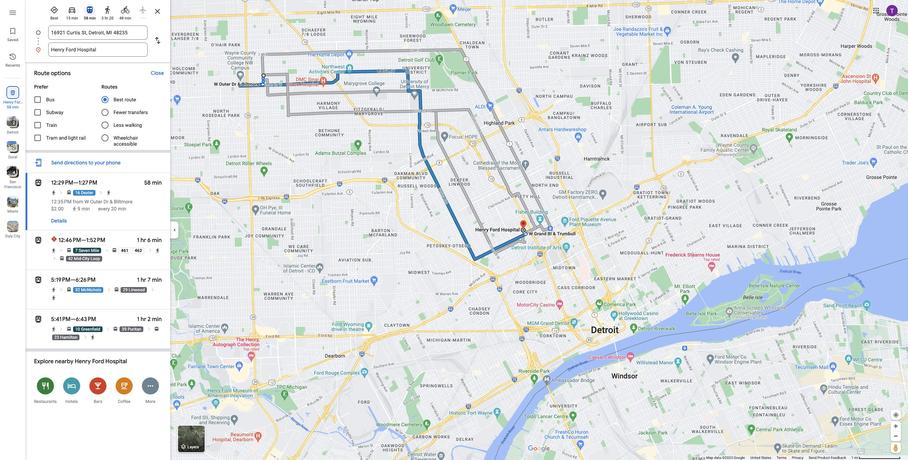 Task type: describe. For each thing, give the bounding box(es) containing it.
w
[[85, 199, 89, 205]]

, then image right mile
[[104, 248, 110, 253]]

show street view coverage image
[[891, 443, 902, 454]]

1 hr 6 min
[[137, 237, 162, 244]]

explore
[[34, 359, 54, 366]]

details
[[51, 218, 67, 224]]

mi
[[855, 457, 859, 460]]

close directions image
[[153, 7, 162, 16]]

1 for 1 hr 6 min
[[137, 237, 139, 244]]

20 inside directions 'main content'
[[111, 206, 117, 212]]

francisco
[[4, 185, 21, 190]]

map data ©2023 google
[[707, 457, 745, 460]]

walk image down greenfield
[[90, 335, 96, 340]]

5:41 pm — 6:43 pm
[[51, 316, 96, 323]]

transit image for 5:19 pm
[[34, 275, 43, 285]]

1 for 1 hr 2 min
[[137, 316, 139, 323]]

menu image
[[9, 9, 17, 17]]

mcnichols
[[81, 288, 101, 293]]

transit image inside 58 min "option"
[[86, 6, 94, 14]]

4 places element
[[8, 170, 15, 176]]

biltmore
[[114, 199, 133, 205]]

6
[[148, 237, 151, 244]]

5:19 pm
[[51, 277, 70, 284]]

min inside "option"
[[89, 16, 96, 21]]

, then image up the 23 hamilton
[[59, 327, 64, 332]]

rail
[[79, 135, 86, 141]]

recents
[[5, 63, 20, 68]]

2 for doral
[[13, 146, 15, 151]]

outer
[[90, 199, 102, 205]]

feedback
[[831, 457, 847, 460]]

miami button
[[0, 193, 26, 215]]

10
[[75, 327, 80, 332]]

terms
[[777, 457, 787, 460]]

2 inside directions 'main content'
[[148, 316, 151, 323]]

route
[[125, 97, 136, 103]]

prefer bus
[[34, 84, 55, 103]]

9
[[78, 206, 80, 212]]

9 min
[[78, 206, 90, 212]]

hr for 20
[[105, 16, 108, 21]]

, then image down 5:19 pm
[[59, 288, 64, 293]]

2 list item from the top
[[26, 43, 170, 57]]

20 inside radio
[[109, 16, 114, 21]]

6:43 pm
[[76, 316, 96, 323]]

send for send directions to your phone
[[51, 160, 63, 166]]

&
[[110, 199, 113, 205]]

1 for 1 mi
[[852, 457, 854, 460]]

seven
[[79, 248, 90, 253]]

Best radio
[[47, 3, 62, 21]]

29 linwood
[[123, 288, 145, 293]]

to
[[88, 160, 93, 166]]

1 mi button
[[852, 457, 901, 460]]

google account: tyler black  
(blacklashes1000@gmail.com) image
[[887, 5, 898, 16]]

restaurants button
[[32, 373, 59, 409]]

16
[[75, 191, 80, 196]]

4
[[13, 170, 15, 175]]

zoom out image
[[894, 434, 899, 439]]

united
[[751, 457, 761, 460]]

1 hr 2 min
[[137, 316, 162, 323]]

bus image for 10 greenfield
[[66, 327, 72, 332]]

transit image inside directions 'main content'
[[34, 236, 43, 246]]

dr
[[104, 199, 108, 205]]

min inside option
[[125, 16, 131, 21]]

, then image left 39
[[105, 327, 111, 332]]

12:35 pm
[[51, 199, 72, 205]]

bus image for 7 seven mile
[[66, 248, 72, 253]]

daly city
[[5, 234, 20, 239]]

0 horizontal spatial 7
[[75, 248, 78, 253]]

— for 12:46 pm
[[81, 237, 86, 244]]

cycling image
[[121, 6, 130, 14]]

coffee button
[[111, 373, 137, 409]]

daly city button
[[0, 218, 26, 240]]

light
[[68, 135, 78, 141]]

none field starting point 16921 curtis st, detroit, mi 48235
[[51, 26, 145, 40]]

reverse starting point and destination image
[[153, 36, 162, 45]]

best route
[[114, 97, 136, 103]]

, then image left 42
[[52, 256, 57, 262]]

nearby
[[55, 359, 73, 366]]

 for 5:41 pm
[[34, 315, 43, 325]]

transit image for 12:29 pm
[[34, 178, 43, 188]]

15
[[66, 16, 71, 21]]

walk image for 1 hr 6 min
[[51, 248, 56, 253]]

0 vertical spatial walk image
[[51, 190, 56, 196]]

phone
[[106, 160, 121, 166]]

list inside google maps element
[[26, 26, 170, 57]]

ford inside directions 'main content'
[[92, 359, 104, 366]]

3 hr 20 radio
[[100, 3, 115, 21]]

12:46 pm
[[58, 237, 81, 244]]

footer inside google maps element
[[707, 456, 852, 461]]

alert tooltip
[[51, 237, 57, 242]]

less walking
[[114, 122, 142, 128]]

henry inside directions 'main content'
[[75, 359, 91, 366]]

walking image inside directions 'main content'
[[72, 207, 77, 212]]

1 mi
[[852, 457, 859, 460]]

1 hr 7 min
[[137, 277, 162, 284]]

mile
[[91, 248, 99, 253]]

Starting point 16921 Curtis St, Detroit, MI 48235 field
[[51, 28, 145, 37]]

1:27 pm
[[78, 180, 97, 187]]

hotels
[[66, 400, 78, 405]]

min inside '' list
[[12, 105, 19, 110]]

san francisco
[[4, 180, 21, 190]]

bars button
[[85, 373, 111, 409]]

12:46 pm — 1:52 pm
[[58, 237, 105, 244]]

and
[[59, 135, 67, 141]]

route
[[34, 70, 50, 77]]

saved
[[7, 37, 18, 42]]

2 places element for doral
[[8, 145, 15, 151]]

best for best route
[[114, 97, 124, 103]]

39
[[122, 327, 127, 332]]

39 puritan
[[122, 327, 141, 332]]

coffee
[[118, 400, 131, 405]]

send for send product feedback
[[809, 457, 817, 460]]

3
[[102, 16, 104, 21]]

united states
[[751, 457, 772, 460]]

48 min
[[119, 16, 131, 21]]

1 vertical spatial 7
[[148, 277, 151, 284]]

driving image
[[68, 6, 76, 14]]

send directions to your phone button
[[48, 156, 124, 170]]

daly
[[5, 234, 13, 239]]

walk image up &
[[106, 190, 111, 196]]

5:19 pm — 6:26 pm
[[51, 277, 96, 284]]

— for 5:19 pm
[[70, 277, 76, 284]]



Task type: locate. For each thing, give the bounding box(es) containing it.
58
[[84, 16, 88, 21], [7, 105, 11, 110], [144, 180, 151, 187]]

2 vertical spatial 2
[[148, 316, 151, 323]]

2 places element for detroit
[[8, 120, 15, 126]]

bus image left 461
[[112, 248, 117, 253]]

hospital up detroit
[[6, 105, 20, 110]]

0 horizontal spatial transit image
[[34, 236, 43, 246]]

footer
[[707, 456, 852, 461]]

google maps element
[[0, 0, 909, 461]]

— up 32
[[70, 277, 76, 284]]

zoom in image
[[894, 424, 899, 430]]

linwood
[[129, 288, 145, 293]]

1 horizontal spatial 58 min
[[84, 16, 96, 21]]

min inside radio
[[71, 16, 78, 21]]

0 horizontal spatial henry
[[3, 100, 13, 105]]

best travel modes image
[[50, 6, 59, 14]]

, then image down 1 hr 7 min
[[150, 288, 155, 293]]

walking image left 9
[[72, 207, 77, 212]]

1 vertical spatial walk image
[[155, 248, 161, 253]]

3 transit image from the top
[[34, 315, 43, 325]]

ford left prefer bus
[[14, 100, 22, 105]]

12:29 pm — 1:27 pm
[[51, 180, 97, 187]]

20 right 3
[[109, 16, 114, 21]]

2 horizontal spatial 58
[[144, 180, 151, 187]]

 left 5:19 pm
[[34, 275, 43, 285]]

bus image down 1 hr 2 min
[[154, 327, 159, 332]]

2 none field from the top
[[51, 43, 145, 57]]

1 horizontal spatial ford
[[92, 359, 104, 366]]

, then image left 29
[[106, 288, 112, 293]]

7
[[75, 248, 78, 253], [148, 277, 151, 284]]

walk image down alert tooltip at the bottom left
[[51, 248, 56, 253]]

henry inside henry ford hospital
[[3, 100, 13, 105]]

1 vertical spatial hospital
[[105, 359, 127, 366]]

hr for 2
[[141, 316, 146, 323]]

henry right nearby
[[75, 359, 91, 366]]

bus image left 29
[[114, 288, 119, 293]]

29
[[123, 288, 128, 293]]

0 horizontal spatial send
[[51, 160, 63, 166]]

walking image
[[103, 6, 112, 14], [72, 207, 77, 212]]

layers
[[188, 446, 199, 450]]

48
[[119, 16, 124, 21]]

0 horizontal spatial best
[[50, 16, 58, 21]]

0 vertical spatial 58 min
[[84, 16, 96, 21]]

close
[[151, 70, 164, 76]]

, then image up 12:35 pm
[[59, 190, 64, 196]]

0 vertical spatial 20
[[109, 16, 114, 21]]

12:29 pm
[[51, 180, 73, 187]]

0 horizontal spatial walking image
[[72, 207, 77, 212]]

58 min radio
[[82, 3, 97, 21]]

privacy button
[[793, 456, 804, 461]]

2 vertical spatial transit image
[[34, 315, 43, 325]]

city right daly
[[14, 234, 20, 239]]

3 hr 20
[[102, 16, 114, 21]]

train
[[46, 122, 57, 128]]

 for 5:19 pm
[[34, 275, 43, 285]]

2 2 places element from the top
[[8, 145, 15, 151]]

wheelchair
[[114, 135, 138, 141]]

— for 12:29 pm
[[73, 180, 78, 187]]

 up henry ford hospital
[[10, 89, 16, 97]]

1 vertical spatial none field
[[51, 43, 145, 57]]

1 horizontal spatial best
[[114, 97, 124, 103]]

1 vertical spatial bus image
[[154, 327, 159, 332]]

ford up bars button
[[92, 359, 104, 366]]

send inside button
[[809, 457, 817, 460]]

none field inside list item
[[51, 26, 145, 40]]

send left "product"
[[809, 457, 817, 460]]

bus image
[[66, 190, 72, 196], [112, 248, 117, 253], [59, 256, 65, 262], [66, 288, 72, 293], [114, 288, 119, 293], [66, 327, 72, 332], [113, 327, 118, 332]]

directions main content
[[26, 0, 170, 461]]

58 inside '' list
[[7, 105, 11, 110]]

city inside directions 'main content'
[[82, 257, 90, 262]]

bus image for 29 linwood
[[114, 288, 119, 293]]

fewer transfers
[[114, 110, 148, 115]]

walk image
[[51, 190, 56, 196], [155, 248, 161, 253], [51, 296, 56, 301]]

city
[[14, 234, 20, 239], [82, 257, 90, 262]]

show your location image
[[894, 412, 900, 419]]

0 horizontal spatial hospital
[[6, 105, 20, 110]]

, then image up outer
[[98, 190, 104, 196]]

walk image up 12:35 pm
[[51, 190, 56, 196]]

prefer
[[34, 84, 48, 90]]

hr
[[105, 16, 108, 21], [141, 237, 146, 244], [141, 277, 146, 284], [141, 316, 146, 323]]

2 vertical spatial 58
[[144, 180, 151, 187]]

send left directions
[[51, 160, 63, 166]]

, then image down the "1 hr 6 min"
[[148, 248, 153, 253]]

none field down 3
[[51, 26, 145, 40]]

1 list item from the top
[[26, 26, 170, 48]]

— up the seven
[[81, 237, 86, 244]]

list item down starting point 16921 curtis st, detroit, mi 48235 field
[[26, 43, 170, 57]]

hospital inside directions 'main content'
[[105, 359, 127, 366]]

2 places element up doral
[[8, 145, 15, 151]]

 list
[[0, 0, 26, 461]]

best inside radio
[[50, 16, 58, 21]]

options
[[51, 70, 71, 77]]

map
[[707, 457, 714, 460]]

0 vertical spatial transit image
[[34, 178, 43, 188]]

, then image down 10 greenfield
[[83, 335, 88, 340]]

transit image
[[86, 6, 94, 14], [34, 236, 43, 246]]

, then image down 1 hr 2 min
[[146, 327, 152, 332]]

 left the "12:29 pm"
[[34, 178, 43, 188]]

data
[[715, 457, 722, 460]]

bus image left 16
[[66, 190, 72, 196]]

walking
[[125, 122, 142, 128]]

flights image
[[139, 6, 147, 14]]

none field for 1st list item from the bottom
[[51, 43, 145, 57]]

bus image up hamilton
[[66, 327, 72, 332]]

0 horizontal spatial bus image
[[66, 248, 72, 253]]

2 transit image from the top
[[34, 275, 43, 285]]

walk image for 1 hr 2 min
[[51, 327, 56, 332]]

best left route
[[114, 97, 124, 103]]

route options
[[34, 70, 71, 77]]

1 vertical spatial best
[[114, 97, 124, 103]]

6:26 pm
[[76, 277, 96, 284]]

send product feedback
[[809, 457, 847, 460]]

$2.00
[[51, 206, 64, 212]]

ford inside henry ford hospital
[[14, 100, 22, 105]]

dexter
[[81, 191, 93, 196]]

transit image
[[34, 178, 43, 188], [34, 275, 43, 285], [34, 315, 43, 325]]

2 horizontal spatial 58 min
[[144, 180, 162, 187]]

bus image for 39 puritan
[[113, 327, 118, 332]]

google
[[734, 457, 745, 460]]

None radio
[[136, 3, 151, 18]]

transit image for 5:41 pm
[[34, 315, 43, 325]]

every
[[98, 206, 110, 212]]

walk image up 23
[[51, 327, 56, 332]]

hr up linwood
[[141, 277, 146, 284]]

doral
[[8, 155, 17, 160]]

restaurants
[[34, 400, 57, 405]]

transfers
[[128, 110, 148, 115]]

fewer
[[114, 110, 127, 115]]

1 up 462
[[137, 237, 139, 244]]

0 vertical spatial 2 places element
[[8, 120, 15, 126]]

1 vertical spatial walking image
[[72, 207, 77, 212]]

send inside button
[[51, 160, 63, 166]]

— up 10
[[71, 316, 76, 323]]

transit image containing 
[[34, 236, 43, 246]]

united states button
[[751, 456, 772, 461]]

detroit
[[7, 130, 19, 135]]

bus image left 39
[[113, 327, 118, 332]]

 left 5:41 pm
[[34, 315, 43, 325]]

every 20 min
[[98, 206, 126, 212]]

terms button
[[777, 456, 787, 461]]

hospital inside henry ford hospital
[[6, 105, 20, 110]]

2 places element up detroit
[[8, 120, 15, 126]]

0 horizontal spatial ford
[[14, 100, 22, 105]]

0 vertical spatial ford
[[14, 100, 22, 105]]

wheelchair accessible
[[114, 135, 138, 147]]

bus image for 32 mcnichols
[[66, 288, 72, 293]]

12:35 pm from w outer dr & biltmore $2.00
[[51, 199, 133, 212]]

2
[[13, 121, 15, 126], [13, 146, 15, 151], [148, 316, 151, 323]]

hr right 3
[[105, 16, 108, 21]]

0 vertical spatial transit image
[[86, 6, 94, 14]]

transit image left 5:19 pm
[[34, 275, 43, 285]]

accessible
[[114, 141, 137, 147]]

walk image down 5:19 pm
[[51, 296, 56, 301]]

16 dexter
[[75, 191, 93, 196]]

none field destination henry ford hospital
[[51, 43, 145, 57]]

city down 7 seven mile
[[82, 257, 90, 262]]

, then image
[[59, 190, 64, 196], [59, 248, 64, 253], [104, 248, 110, 253], [59, 288, 64, 293], [150, 288, 155, 293], [59, 327, 64, 332], [105, 327, 111, 332], [83, 335, 88, 340]]

city inside button
[[14, 234, 20, 239]]

48 min radio
[[118, 3, 133, 21]]

461
[[121, 248, 128, 253]]

7 seven mile
[[75, 248, 99, 253]]

miami
[[7, 209, 18, 214]]

0 vertical spatial henry
[[3, 100, 13, 105]]

0 vertical spatial none field
[[51, 26, 145, 40]]

1 horizontal spatial hospital
[[105, 359, 127, 366]]

58 min
[[84, 16, 96, 21], [7, 105, 19, 110], [144, 180, 162, 187]]

1 horizontal spatial walking image
[[103, 6, 112, 14]]

0 vertical spatial 2
[[13, 121, 15, 126]]

0 horizontal spatial 58
[[7, 105, 11, 110]]

0 vertical spatial bus image
[[66, 248, 72, 253]]

less
[[114, 122, 124, 128]]

more button
[[137, 373, 164, 409]]

1 transit image from the top
[[34, 178, 43, 188]]

1 vertical spatial 58
[[7, 105, 11, 110]]

20 down &
[[111, 206, 117, 212]]

1 horizontal spatial 58
[[84, 16, 88, 21]]

42 mid-city loop
[[68, 257, 100, 262]]

best down best travel modes icon
[[50, 16, 58, 21]]

None field
[[51, 26, 145, 40], [51, 43, 145, 57]]

transit image left the "12:29 pm"
[[34, 178, 43, 188]]

hotels button
[[59, 373, 85, 409]]

walk image down 5:19 pm
[[51, 288, 56, 293]]

1 vertical spatial 2 places element
[[8, 145, 15, 151]]

list item down 3
[[26, 26, 170, 48]]

hospital
[[6, 105, 20, 110], [105, 359, 127, 366]]

walk image
[[106, 190, 111, 196], [51, 248, 56, 253], [51, 288, 56, 293], [51, 327, 56, 332], [90, 335, 96, 340]]

send product feedback button
[[809, 456, 847, 461]]

henry up detroit
[[3, 100, 13, 105]]

58 min inside "option"
[[84, 16, 96, 21]]

tram
[[46, 135, 58, 141]]

loop
[[91, 257, 100, 262]]

1 up puritan
[[137, 316, 139, 323]]

bus image up 42
[[66, 248, 72, 253]]

0 horizontal spatial 58 min
[[7, 105, 19, 110]]

5:41 pm
[[51, 316, 71, 323]]

bus image left 32
[[66, 288, 72, 293]]

— up 16
[[73, 180, 78, 187]]

15 min radio
[[65, 3, 80, 21]]

1 vertical spatial 20
[[111, 206, 117, 212]]

hr inside radio
[[105, 16, 108, 21]]

1 vertical spatial send
[[809, 457, 817, 460]]

1 up linwood
[[137, 277, 139, 284]]

privacy
[[793, 457, 804, 460]]

2 vertical spatial walk image
[[51, 296, 56, 301]]

— for 5:41 pm
[[71, 316, 76, 323]]

walk image down the "1 hr 6 min"
[[155, 248, 161, 253]]

 inside list
[[10, 89, 16, 97]]

0 vertical spatial best
[[50, 16, 58, 21]]

0 vertical spatial 58
[[84, 16, 88, 21]]

1 horizontal spatial transit image
[[86, 6, 94, 14]]

2 places element
[[8, 120, 15, 126], [8, 145, 15, 151]]

list
[[26, 26, 170, 57]]

1 vertical spatial henry
[[75, 359, 91, 366]]

0 vertical spatial walking image
[[103, 6, 112, 14]]

2 vertical spatial 58 min
[[144, 180, 162, 187]]

list item
[[26, 26, 170, 48], [26, 43, 170, 57]]

bus image for 23 hamilton
[[154, 327, 159, 332]]

best for best
[[50, 16, 58, 21]]

walk image for 1 hr 6 min
[[155, 248, 161, 253]]

1 2 places element from the top
[[8, 120, 15, 126]]

bars
[[94, 400, 102, 405]]

bus image for 42 mid-city loop
[[59, 256, 65, 262]]

best inside directions 'main content'
[[114, 97, 124, 103]]

1 vertical spatial transit image
[[34, 236, 43, 246]]

1 horizontal spatial 7
[[148, 277, 151, 284]]

transit image left 5:41 pm
[[34, 315, 43, 325]]

1 horizontal spatial city
[[82, 257, 90, 262]]

58 inside directions 'main content'
[[144, 180, 151, 187]]

bus image for 16 dexter
[[66, 190, 72, 196]]

 for 12:29 pm
[[34, 178, 43, 188]]

23 hamilton
[[54, 335, 77, 340]]

hospital up coffee button
[[105, 359, 127, 366]]

hamilton
[[60, 335, 77, 340]]

send directions to your phone
[[51, 160, 121, 166]]

, then image down 12:46 pm
[[59, 248, 64, 253]]

32 mcnichols
[[75, 288, 101, 293]]

Destination Henry Ford Hospital field
[[51, 45, 145, 54]]

58 inside "option"
[[84, 16, 88, 21]]

walk image for 1 hr 7 min
[[51, 288, 56, 293]]

walk image for 1 hr 7 min
[[51, 296, 56, 301]]

details button
[[48, 215, 70, 228]]

©2023
[[723, 457, 733, 460]]

1 horizontal spatial henry
[[75, 359, 91, 366]]

bus image left 42
[[59, 256, 65, 262]]

subway
[[46, 110, 63, 115]]

from
[[73, 199, 83, 205]]

1 none field from the top
[[51, 26, 145, 40]]

bus
[[46, 97, 55, 103]]

hr for 6
[[141, 237, 146, 244]]

none field down starting point 16921 curtis st, detroit, mi 48235 field
[[51, 43, 145, 57]]

none field for second list item from the bottom
[[51, 26, 145, 40]]

1 vertical spatial ford
[[92, 359, 104, 366]]

1:52 pm
[[86, 237, 105, 244]]

hr up puritan
[[141, 316, 146, 323]]

1 vertical spatial transit image
[[34, 275, 43, 285]]

0 vertical spatial send
[[51, 160, 63, 166]]

0 vertical spatial hospital
[[6, 105, 20, 110]]

mid-
[[74, 257, 82, 262]]

1 for 1 hr 7 min
[[137, 277, 139, 284]]

0 horizontal spatial city
[[14, 234, 20, 239]]

1 left mi
[[852, 457, 854, 460]]

puritan
[[128, 327, 141, 332]]

walking image up 3 hr 20 at left
[[103, 6, 112, 14]]

1 vertical spatial 58 min
[[7, 105, 19, 110]]

footer containing map data ©2023 google
[[707, 456, 852, 461]]

 left alert tooltip at the bottom left
[[34, 236, 43, 246]]

462
[[135, 248, 142, 253]]

23
[[54, 335, 59, 340]]

0 vertical spatial city
[[14, 234, 20, 239]]

transit image right driving image
[[86, 6, 94, 14]]

walking image inside 3 hr 20 radio
[[103, 6, 112, 14]]

1 vertical spatial 2
[[13, 146, 15, 151]]

1 vertical spatial city
[[82, 257, 90, 262]]

hr for 7
[[141, 277, 146, 284]]

collapse side panel image
[[171, 226, 179, 234]]

hr left 6
[[141, 237, 146, 244]]

1 horizontal spatial bus image
[[154, 327, 159, 332]]

58 min inside directions 'main content'
[[144, 180, 162, 187]]

transit image left alert tooltip at the bottom left
[[34, 236, 43, 246]]

10 greenfield
[[75, 327, 100, 332]]

bus image
[[66, 248, 72, 253], [154, 327, 159, 332]]

2 for detroit
[[13, 121, 15, 126]]

1 horizontal spatial send
[[809, 457, 817, 460]]

, then image
[[98, 190, 104, 196], [148, 248, 153, 253], [52, 256, 57, 262], [106, 288, 112, 293], [146, 327, 152, 332]]

more
[[146, 400, 155, 405]]

58 min inside '' list
[[7, 105, 19, 110]]

0 vertical spatial 7
[[75, 248, 78, 253]]

close button
[[147, 67, 168, 80]]



Task type: vqa. For each thing, say whether or not it's contained in the screenshot.
hr for 6
yes



